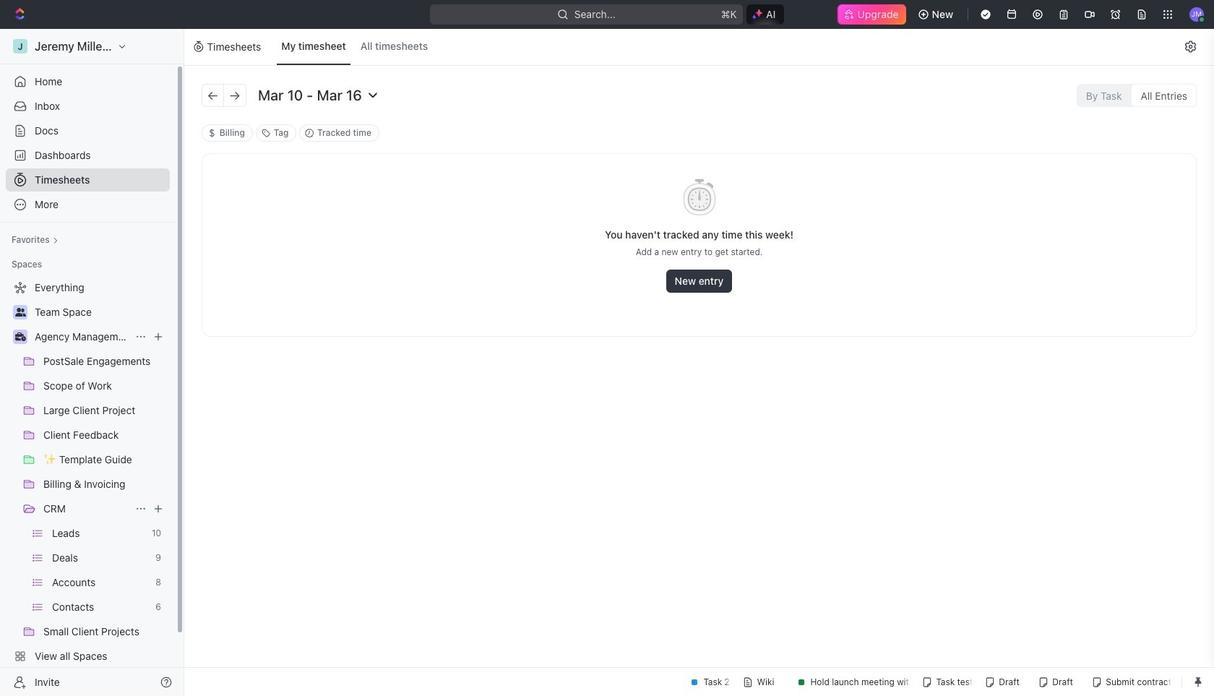 Task type: locate. For each thing, give the bounding box(es) containing it.
jeremy miller's workspace, , element
[[13, 39, 27, 53]]

tree inside sidebar navigation
[[6, 276, 170, 692]]

tree
[[6, 276, 170, 692]]

user group image
[[15, 308, 26, 317]]

sidebar navigation
[[0, 29, 187, 696]]



Task type: vqa. For each thing, say whether or not it's contained in the screenshot.
'user group' icon
yes



Task type: describe. For each thing, give the bounding box(es) containing it.
business time image
[[15, 332, 26, 341]]



